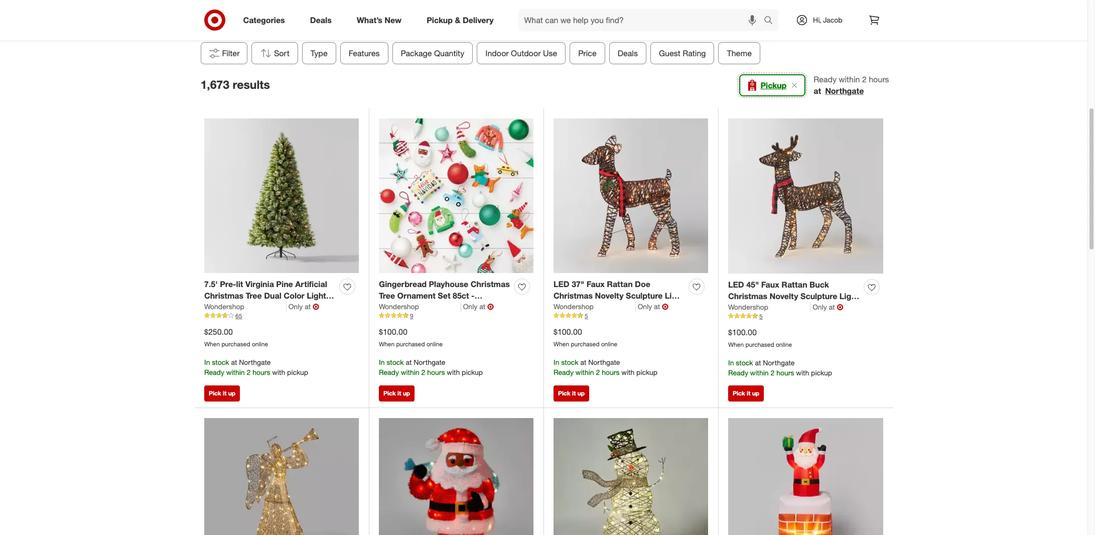 Task type: vqa. For each thing, say whether or not it's contained in the screenshot.
Gingerbread Playhouse Christmas Tree Ornament Set 85ct - Wondershop™'s the "In"
yes



Task type: locate. For each thing, give the bounding box(es) containing it.
faux inside led 37" faux rattan doe christmas novelty sculpture light warm white - wondershop™
[[587, 279, 605, 289]]

only at ¬ down "85ct"
[[463, 302, 494, 312]]

faux right 37"
[[587, 279, 605, 289]]

5 link
[[554, 312, 708, 320], [729, 312, 884, 321]]

new
[[385, 15, 402, 25]]

ready for led 45" faux rattan buck christmas novelty sculpture light warm white - wondershop™
[[729, 368, 749, 377]]

warm
[[554, 302, 576, 312], [729, 303, 751, 313]]

9 link
[[379, 312, 534, 320]]

3 pick it up button from the left
[[554, 386, 590, 402]]

rattan left doe
[[607, 279, 633, 289]]

5 link down buck
[[729, 312, 884, 321]]

wondershop link up 65
[[204, 302, 287, 312]]

32" tinsel santa christmas novelty sculpture light with 4 interchangeable faces - wondershop™ image
[[379, 418, 534, 535], [379, 418, 534, 535]]

2 for led 45" faux rattan buck christmas novelty sculpture light warm white - wondershop™
[[771, 368, 775, 377]]

wondershop link
[[204, 302, 287, 312], [379, 302, 461, 312], [554, 302, 636, 312], [729, 302, 811, 312]]

wondershop link for 37"
[[554, 302, 636, 312]]

tree down the gingerbread
[[379, 291, 395, 301]]

with
[[272, 368, 285, 376], [447, 368, 460, 376], [622, 368, 635, 376], [796, 368, 809, 377]]

4 up from the left
[[752, 390, 760, 397]]

0 horizontal spatial rattan
[[607, 279, 633, 289]]

led left the 45"
[[729, 280, 744, 290]]

ready
[[814, 74, 837, 84], [204, 368, 224, 376], [379, 368, 399, 376], [554, 368, 574, 376], [729, 368, 749, 377]]

$100.00 for led 37" faux rattan doe christmas novelty sculpture light warm white - wondershop™
[[554, 327, 582, 337]]

only down color
[[289, 302, 303, 311]]

doe
[[635, 279, 651, 289]]

2
[[863, 74, 867, 84], [247, 368, 251, 376], [421, 368, 425, 376], [596, 368, 600, 376], [771, 368, 775, 377]]

sculpture inside led 37" faux rattan doe christmas novelty sculpture light warm white - wondershop™
[[626, 291, 663, 301]]

1 horizontal spatial warm
[[729, 303, 751, 313]]

tree inside gingerbread playhouse christmas tree ornament set 85ct - wondershop™
[[379, 291, 395, 301]]

warm down the 45"
[[729, 303, 751, 313]]

within for 7.5' pre-lit virginia pine artificial christmas tree dual color lights - wondershop™
[[226, 368, 245, 376]]

wondershop down 37"
[[554, 302, 594, 311]]

$100.00 down ornament
[[379, 327, 408, 337]]

online down 65 link
[[252, 340, 268, 348]]

1 horizontal spatial $100.00 when purchased online
[[554, 327, 618, 348]]

theme
[[727, 48, 752, 58]]

within inside ready within 2 hours at northgate
[[839, 74, 860, 84]]

it
[[223, 390, 227, 397], [398, 390, 401, 397], [572, 390, 576, 397], [747, 390, 751, 397]]

7.5' pre-lit virginia pine artificial christmas tree dual color lights - wondershop™
[[204, 279, 331, 312]]

¬
[[313, 302, 319, 312], [488, 302, 494, 312], [662, 302, 669, 312], [837, 302, 844, 312]]

7.5' pre-lit virginia pine artificial christmas tree dual color lights - wondershop™ image
[[204, 118, 359, 273], [204, 118, 359, 273]]

wondershop link down ornament
[[379, 302, 461, 312]]

3 up from the left
[[578, 390, 585, 397]]

faux inside led 45" faux rattan buck christmas novelty sculpture light warm white - wondershop™
[[762, 280, 780, 290]]

white inside led 45" faux rattan buck christmas novelty sculpture light warm white - wondershop™
[[753, 303, 775, 313]]

package quantity
[[401, 48, 464, 58]]

tree
[[246, 291, 262, 301], [379, 291, 395, 301]]

0 horizontal spatial 5
[[585, 312, 588, 320]]

purchased inside "$250.00 when purchased online"
[[222, 340, 250, 348]]

- inside led 45" faux rattan buck christmas novelty sculpture light warm white - wondershop™
[[777, 303, 780, 313]]

guest rating
[[659, 48, 706, 58]]

$100.00 when purchased online
[[379, 327, 443, 348], [554, 327, 618, 348], [729, 327, 792, 348]]

- inside 7.5' pre-lit virginia pine artificial christmas tree dual color lights - wondershop™
[[204, 302, 208, 312]]

pickup for led 45" faux rattan buck christmas novelty sculpture light warm white - wondershop™
[[811, 368, 833, 377]]

buck
[[810, 280, 829, 290]]

indoor
[[485, 48, 509, 58]]

rating
[[683, 48, 706, 58]]

novelty inside led 37" faux rattan doe christmas novelty sculpture light warm white - wondershop™
[[595, 291, 624, 301]]

wondershop link down the 45"
[[729, 302, 811, 312]]

christmas down the 45"
[[729, 291, 768, 301]]

rattan left buck
[[782, 280, 808, 290]]

christmas
[[471, 279, 510, 289], [204, 291, 244, 301], [554, 291, 593, 301], [729, 291, 768, 301]]

white inside led 37" faux rattan doe christmas novelty sculpture light warm white - wondershop™
[[578, 302, 600, 312]]

1 horizontal spatial light
[[840, 291, 859, 301]]

gingerbread playhouse christmas tree ornament set 85ct - wondershop™
[[379, 279, 510, 312]]

$100.00 for gingerbread playhouse christmas tree ornament set 85ct - wondershop™
[[379, 327, 408, 337]]

filter button
[[201, 42, 247, 64]]

wondershop for 7.5' pre-lit virginia pine artificial christmas tree dual color lights - wondershop™
[[204, 302, 244, 311]]

dual
[[264, 291, 282, 301]]

0 horizontal spatial white
[[578, 302, 600, 312]]

1 horizontal spatial &
[[455, 15, 461, 25]]

when inside "$250.00 when purchased online"
[[204, 340, 220, 348]]

wondershop up 65
[[204, 302, 244, 311]]

2 tree from the left
[[379, 291, 395, 301]]

pick it up button
[[204, 386, 240, 402], [379, 386, 415, 402], [554, 386, 590, 402], [729, 386, 764, 402]]

pickup
[[427, 15, 453, 25], [761, 80, 787, 90]]

rattan inside led 37" faux rattan doe christmas novelty sculpture light warm white - wondershop™
[[607, 279, 633, 289]]

what's
[[357, 15, 383, 25]]

wondershop link for pre-
[[204, 302, 287, 312]]

up
[[228, 390, 236, 397], [403, 390, 410, 397], [578, 390, 585, 397], [752, 390, 760, 397]]

ready for led 37" faux rattan doe christmas novelty sculpture light warm white - wondershop™
[[554, 368, 574, 376]]

white for 37"
[[578, 302, 600, 312]]

hi,
[[813, 16, 822, 24]]

rattan
[[607, 279, 633, 289], [782, 280, 808, 290]]

purchased for 7.5' pre-lit virginia pine artificial christmas tree dual color lights - wondershop™
[[222, 340, 250, 348]]

- for 7.5' pre-lit virginia pine artificial christmas tree dual color lights - wondershop™
[[204, 302, 208, 312]]

0 horizontal spatial pickup
[[427, 15, 453, 25]]

features button
[[340, 42, 388, 64]]

led 37" faux rattan doe christmas novelty sculpture light warm white - wondershop™ image
[[554, 118, 708, 273], [554, 118, 708, 273]]

led for led 37" faux rattan doe christmas novelty sculpture light warm white - wondershop™
[[554, 279, 570, 289]]

white
[[578, 302, 600, 312], [753, 303, 775, 313]]

wondershop™ inside led 37" faux rattan doe christmas novelty sculpture light warm white - wondershop™
[[608, 302, 660, 312]]

online inside "$250.00 when purchased online"
[[252, 340, 268, 348]]

4 pick it up from the left
[[733, 390, 760, 397]]

northgate for led 45" faux rattan buck christmas novelty sculpture light warm white - wondershop™
[[763, 358, 795, 367]]

1 vertical spatial deals
[[618, 48, 638, 58]]

1 vertical spatial pickup
[[761, 80, 787, 90]]

indoor outdoor use button
[[477, 42, 566, 64]]

2 it from the left
[[398, 390, 401, 397]]

2 up from the left
[[403, 390, 410, 397]]

only down buck
[[813, 303, 827, 311]]

wondershop™ down ornament
[[379, 302, 432, 312]]

- inside led 37" faux rattan doe christmas novelty sculpture light warm white - wondershop™
[[602, 302, 605, 312]]

features
[[349, 48, 380, 58]]

with for pine
[[272, 368, 285, 376]]

white down 37"
[[578, 302, 600, 312]]

quantity
[[434, 48, 464, 58]]

0 vertical spatial pickup
[[427, 15, 453, 25]]

online down 9 link
[[427, 340, 443, 348]]

wondershop™ inside 7.5' pre-lit virginia pine artificial christmas tree dual color lights - wondershop™
[[210, 302, 262, 312]]

$100.00 down the 45"
[[729, 327, 757, 337]]

only for pine
[[289, 302, 303, 311]]

1 horizontal spatial sculpture
[[801, 291, 838, 301]]

up for led 37" faux rattan doe christmas novelty sculpture light warm white - wondershop™
[[578, 390, 585, 397]]

with for doe
[[622, 368, 635, 376]]

1 horizontal spatial rattan
[[782, 280, 808, 290]]

only down doe
[[638, 302, 652, 311]]

0 horizontal spatial faux
[[587, 279, 605, 289]]

in for gingerbread playhouse christmas tree ornament set 85ct - wondershop™
[[379, 358, 385, 366]]

3 pick from the left
[[558, 390, 571, 397]]

4 pick it up button from the left
[[729, 386, 764, 402]]

christmas inside gingerbread playhouse christmas tree ornament set 85ct - wondershop™
[[471, 279, 510, 289]]

artificial
[[295, 279, 327, 289]]

at
[[814, 86, 821, 96], [305, 302, 311, 311], [480, 302, 486, 311], [654, 302, 660, 311], [829, 303, 835, 311], [231, 358, 237, 366], [406, 358, 412, 366], [581, 358, 587, 366], [755, 358, 761, 367]]

$250.00
[[204, 327, 233, 337]]

42" faux rattan snowman christmas novelty sculpture light - wondershop™ image
[[554, 418, 708, 535], [554, 418, 708, 535]]

pickup for 7.5' pre-lit virginia pine artificial christmas tree dual color lights - wondershop™
[[287, 368, 308, 376]]

in for 7.5' pre-lit virginia pine artificial christmas tree dual color lights - wondershop™
[[204, 358, 210, 366]]

up for gingerbread playhouse christmas tree ornament set 85ct - wondershop™
[[403, 390, 410, 397]]

light inside led 45" faux rattan buck christmas novelty sculpture light warm white - wondershop™
[[840, 291, 859, 301]]

at inside ready within 2 hours at northgate
[[814, 86, 821, 96]]

1 pick it up from the left
[[209, 390, 236, 397]]

online for doe
[[601, 340, 618, 348]]

pickup
[[287, 368, 308, 376], [462, 368, 483, 376], [637, 368, 658, 376], [811, 368, 833, 377]]

northgate button
[[826, 85, 864, 97]]

christmas down 37"
[[554, 291, 593, 301]]

1 tree from the left
[[246, 291, 262, 301]]

0 horizontal spatial tree
[[246, 291, 262, 301]]

wondershop™ down buck
[[782, 303, 835, 313]]

0 horizontal spatial deals
[[310, 15, 332, 25]]

wondershop™ down doe
[[608, 302, 660, 312]]

light
[[665, 291, 685, 301], [840, 291, 859, 301]]

light inside led 37" faux rattan doe christmas novelty sculpture light warm white - wondershop™
[[665, 291, 685, 301]]

5 link down doe
[[554, 312, 708, 320]]

-
[[471, 291, 475, 301], [204, 302, 208, 312], [602, 302, 605, 312], [777, 303, 780, 313]]

price button
[[570, 42, 605, 64]]

wondershop™ inside led 45" faux rattan buck christmas novelty sculpture light warm white - wondershop™
[[782, 303, 835, 313]]

package quantity button
[[392, 42, 473, 64]]

1 it from the left
[[223, 390, 227, 397]]

pickup inside 'button'
[[761, 80, 787, 90]]

only at ¬
[[289, 302, 319, 312], [463, 302, 494, 312], [638, 302, 669, 312], [813, 302, 844, 312]]

only for doe
[[638, 302, 652, 311]]

2 pick it up from the left
[[384, 390, 410, 397]]

sculpture down buck
[[801, 291, 838, 301]]

online down led 45" faux rattan buck christmas novelty sculpture light warm white - wondershop™
[[776, 341, 792, 348]]

& left delivery
[[455, 15, 461, 25]]

1 up from the left
[[228, 390, 236, 397]]

$100.00 down 37"
[[554, 327, 582, 337]]

5
[[585, 312, 588, 320], [760, 313, 763, 320]]

only
[[289, 302, 303, 311], [463, 302, 478, 311], [638, 302, 652, 311], [813, 303, 827, 311]]

pick it up for gingerbread playhouse christmas tree ornament set 85ct - wondershop™
[[384, 390, 410, 397]]

37"
[[572, 279, 585, 289]]

only at ¬ for ornament
[[463, 302, 494, 312]]

christmas inside led 37" faux rattan doe christmas novelty sculpture light warm white - wondershop™
[[554, 291, 593, 301]]

pick
[[209, 390, 221, 397], [384, 390, 396, 397], [558, 390, 571, 397], [733, 390, 745, 397]]

rattan for buck
[[782, 280, 808, 290]]

within
[[839, 74, 860, 84], [226, 368, 245, 376], [401, 368, 420, 376], [576, 368, 594, 376], [751, 368, 769, 377]]

& right paper
[[400, 21, 404, 29]]

wondershop link down 37"
[[554, 302, 636, 312]]

led 45" faux rattan buck christmas novelty sculpture light warm white - wondershop™ image
[[729, 118, 884, 273], [729, 118, 884, 273]]

pick it up for 7.5' pre-lit virginia pine artificial christmas tree dual color lights - wondershop™
[[209, 390, 236, 397]]

warm down 37"
[[554, 302, 576, 312]]

novelty
[[595, 291, 624, 301], [770, 291, 799, 301]]

deals inside button
[[618, 48, 638, 58]]

delivery
[[463, 15, 494, 25]]

online down led 37" faux rattan doe christmas novelty sculpture light warm white - wondershop™
[[601, 340, 618, 348]]

- for led 45" faux rattan buck christmas novelty sculpture light warm white - wondershop™
[[777, 303, 780, 313]]

wondershop up 9
[[379, 302, 419, 311]]

1 horizontal spatial $100.00
[[554, 327, 582, 337]]

playhouse
[[429, 279, 469, 289]]

hours inside ready within 2 hours at northgate
[[869, 74, 889, 84]]

wondershop™ for led 37" faux rattan doe christmas novelty sculpture light warm white - wondershop™
[[608, 302, 660, 312]]

3 it from the left
[[572, 390, 576, 397]]

1 horizontal spatial faux
[[762, 280, 780, 290]]

tree down virginia
[[246, 291, 262, 301]]

ready within 2 hours at northgate
[[814, 74, 889, 96]]

pick for led 45" faux rattan buck christmas novelty sculpture light warm white - wondershop™
[[733, 390, 745, 397]]

0 horizontal spatial light
[[665, 291, 685, 301]]

6' led santa in chimney christmas inflatable decoration red - wondershop™ image
[[729, 418, 884, 535], [729, 418, 884, 535]]

What can we help you find? suggestions appear below search field
[[518, 9, 767, 31]]

1 pick from the left
[[209, 390, 221, 397]]

deals down what can we help you find? suggestions appear below search field
[[618, 48, 638, 58]]

2 horizontal spatial $100.00 when purchased online
[[729, 327, 792, 348]]

0 horizontal spatial $100.00
[[379, 327, 408, 337]]

only for ornament
[[463, 302, 478, 311]]

0 horizontal spatial led
[[554, 279, 570, 289]]

0 horizontal spatial &
[[400, 21, 404, 29]]

pickup for gingerbread playhouse christmas tree ornament set 85ct - wondershop™
[[462, 368, 483, 376]]

online
[[252, 340, 268, 348], [427, 340, 443, 348], [601, 340, 618, 348], [776, 341, 792, 348]]

in stock at  northgate ready within 2 hours with pickup for 7.5' pre-lit virginia pine artificial christmas tree dual color lights - wondershop™
[[204, 358, 308, 376]]

0 horizontal spatial warm
[[554, 302, 576, 312]]

online for ornament
[[427, 340, 443, 348]]

only at ¬ down buck
[[813, 302, 844, 312]]

4 pick from the left
[[733, 390, 745, 397]]

rattan inside led 45" faux rattan buck christmas novelty sculpture light warm white - wondershop™
[[782, 280, 808, 290]]

wondershop down the 45"
[[729, 303, 769, 311]]

1 horizontal spatial novelty
[[770, 291, 799, 301]]

online for buck
[[776, 341, 792, 348]]

hours for gingerbread playhouse christmas tree ornament set 85ct - wondershop™
[[427, 368, 445, 376]]

christmas down pre-
[[204, 291, 244, 301]]

2 pick from the left
[[384, 390, 396, 397]]

wondershop™ inside gingerbread playhouse christmas tree ornament set 85ct - wondershop™
[[379, 302, 432, 312]]

faux
[[587, 279, 605, 289], [762, 280, 780, 290]]

stock for 7.5' pre-lit virginia pine artificial christmas tree dual color lights - wondershop™
[[212, 358, 229, 366]]

within for gingerbread playhouse christmas tree ornament set 85ct - wondershop™
[[401, 368, 420, 376]]

2 pick it up button from the left
[[379, 386, 415, 402]]

led inside led 37" faux rattan doe christmas novelty sculpture light warm white - wondershop™
[[554, 279, 570, 289]]

only at ¬ down color
[[289, 302, 319, 312]]

1 horizontal spatial 5
[[760, 313, 763, 320]]

4 it from the left
[[747, 390, 751, 397]]

when for led 45" faux rattan buck christmas novelty sculpture light warm white - wondershop™
[[729, 341, 744, 348]]

purchased for gingerbread playhouse christmas tree ornament set 85ct - wondershop™
[[396, 340, 425, 348]]

gingerbread playhouse christmas tree ornament set 85ct - wondershop™ image
[[379, 118, 534, 273], [379, 118, 534, 273]]

sculpture down doe
[[626, 291, 663, 301]]

with for ornament
[[447, 368, 460, 376]]

type button
[[302, 42, 336, 64]]

in for led 37" faux rattan doe christmas novelty sculpture light warm white - wondershop™
[[554, 358, 560, 366]]

led left 37"
[[554, 279, 570, 289]]

pick it up
[[209, 390, 236, 397], [384, 390, 410, 397], [558, 390, 585, 397], [733, 390, 760, 397]]

warm inside led 45" faux rattan buck christmas novelty sculpture light warm white - wondershop™
[[729, 303, 751, 313]]

warm inside led 37" faux rattan doe christmas novelty sculpture light warm white - wondershop™
[[554, 302, 576, 312]]

indoor outdoor use
[[485, 48, 557, 58]]

¬ for led 45" faux rattan buck christmas novelty sculpture light warm white - wondershop™
[[837, 302, 844, 312]]

1 pick it up button from the left
[[204, 386, 240, 402]]

categories link
[[235, 9, 298, 31]]

wondershop™ down lit
[[210, 302, 262, 312]]

in for led 45" faux rattan buck christmas novelty sculpture light warm white - wondershop™
[[729, 358, 734, 367]]

0 horizontal spatial sculpture
[[626, 291, 663, 301]]

- for led 37" faux rattan doe christmas novelty sculpture light warm white - wondershop™
[[602, 302, 605, 312]]

sculpture for doe
[[626, 291, 663, 301]]

1 horizontal spatial tree
[[379, 291, 395, 301]]

3 pick it up from the left
[[558, 390, 585, 397]]

results
[[233, 77, 270, 91]]

christmas right playhouse at the bottom of the page
[[471, 279, 510, 289]]

led inside led 45" faux rattan buck christmas novelty sculpture light warm white - wondershop™
[[729, 280, 744, 290]]

only at ¬ down doe
[[638, 302, 669, 312]]

white down the 45"
[[753, 303, 775, 313]]

46" gold mesh fabric trumpeting angel led christmas novelty sculpture light - wondershop™ image
[[204, 418, 359, 535], [204, 418, 359, 535]]

wondershop™ for 7.5' pre-lit virginia pine artificial christmas tree dual color lights - wondershop™
[[210, 302, 262, 312]]

only down "85ct"
[[463, 302, 478, 311]]

0 horizontal spatial 5 link
[[554, 312, 708, 320]]

1 horizontal spatial led
[[729, 280, 744, 290]]

purchased
[[222, 340, 250, 348], [396, 340, 425, 348], [571, 340, 600, 348], [746, 341, 775, 348]]

0 vertical spatial deals
[[310, 15, 332, 25]]

deals
[[310, 15, 332, 25], [618, 48, 638, 58]]

2 horizontal spatial $100.00
[[729, 327, 757, 337]]

0 horizontal spatial novelty
[[595, 291, 624, 301]]

1 horizontal spatial 5 link
[[729, 312, 884, 321]]

1 horizontal spatial deals
[[618, 48, 638, 58]]

1 horizontal spatial pickup
[[761, 80, 787, 90]]

rattan for doe
[[607, 279, 633, 289]]

wondershop
[[204, 302, 244, 311], [379, 302, 419, 311], [554, 302, 594, 311], [729, 303, 769, 311]]

0 horizontal spatial $100.00 when purchased online
[[379, 327, 443, 348]]

1 horizontal spatial white
[[753, 303, 775, 313]]

faux right the 45"
[[762, 280, 780, 290]]

deals up type button
[[310, 15, 332, 25]]

sculpture inside led 45" faux rattan buck christmas novelty sculpture light warm white - wondershop™
[[801, 291, 838, 301]]

stock
[[212, 358, 229, 366], [387, 358, 404, 366], [561, 358, 579, 366], [736, 358, 753, 367]]

novelty inside led 45" faux rattan buck christmas novelty sculpture light warm white - wondershop™
[[770, 291, 799, 301]]



Task type: describe. For each thing, give the bounding box(es) containing it.
tree inside 7.5' pre-lit virginia pine artificial christmas tree dual color lights - wondershop™
[[246, 291, 262, 301]]

it for gingerbread playhouse christmas tree ornament set 85ct - wondershop™
[[398, 390, 401, 397]]

pickup for led 37" faux rattan doe christmas novelty sculpture light warm white - wondershop™
[[637, 368, 658, 376]]

purchased for led 45" faux rattan buck christmas novelty sculpture light warm white - wondershop™
[[746, 341, 775, 348]]

filter
[[222, 48, 240, 58]]

led 37" faux rattan doe christmas novelty sculpture light warm white - wondershop™ link
[[554, 279, 685, 312]]

christmas inside led 45" faux rattan buck christmas novelty sculpture light warm white - wondershop™
[[729, 291, 768, 301]]

2 for 7.5' pre-lit virginia pine artificial christmas tree dual color lights - wondershop™
[[247, 368, 251, 376]]

it for 7.5' pre-lit virginia pine artificial christmas tree dual color lights - wondershop™
[[223, 390, 227, 397]]

pick it up for led 37" faux rattan doe christmas novelty sculpture light warm white - wondershop™
[[558, 390, 585, 397]]

led for led 45" faux rattan buck christmas novelty sculpture light warm white - wondershop™
[[729, 280, 744, 290]]

snow globes
[[472, 21, 514, 29]]

7.5' pre-lit virginia pine artificial christmas tree dual color lights - wondershop™ link
[[204, 279, 335, 312]]

novelty for 37"
[[595, 291, 624, 301]]

5 for 37"
[[585, 312, 588, 320]]

deals button
[[609, 42, 646, 64]]

northgate for gingerbread playhouse christmas tree ornament set 85ct - wondershop™
[[414, 358, 446, 366]]

within for led 37" faux rattan doe christmas novelty sculpture light warm white - wondershop™
[[576, 368, 594, 376]]

when for gingerbread playhouse christmas tree ornament set 85ct - wondershop™
[[379, 340, 395, 348]]

northgate for 7.5' pre-lit virginia pine artificial christmas tree dual color lights - wondershop™
[[239, 358, 271, 366]]

purchased for led 37" faux rattan doe christmas novelty sculpture light warm white - wondershop™
[[571, 340, 600, 348]]

with for buck
[[796, 368, 809, 377]]

wrapping paper & supplies link
[[339, 0, 441, 30]]

light for led 37" faux rattan doe christmas novelty sculpture light warm white - wondershop™
[[665, 291, 685, 301]]

$100.00 when purchased online for led 37" faux rattan doe christmas novelty sculpture light warm white - wondershop™
[[554, 327, 618, 348]]

wondershop for led 37" faux rattan doe christmas novelty sculpture light warm white - wondershop™
[[554, 302, 594, 311]]

ready for 7.5' pre-lit virginia pine artificial christmas tree dual color lights - wondershop™
[[204, 368, 224, 376]]

pine
[[276, 279, 293, 289]]

1,673 results
[[201, 77, 270, 91]]

7.5'
[[204, 279, 218, 289]]

wondershop link for 45"
[[729, 302, 811, 312]]

price
[[578, 48, 597, 58]]

pick it up for led 45" faux rattan buck christmas novelty sculpture light warm white - wondershop™
[[733, 390, 760, 397]]

what's new link
[[348, 9, 414, 31]]

stock for led 45" faux rattan buck christmas novelty sculpture light warm white - wondershop™
[[736, 358, 753, 367]]

jacob
[[824, 16, 843, 24]]

when for 7.5' pre-lit virginia pine artificial christmas tree dual color lights - wondershop™
[[204, 340, 220, 348]]

snow
[[472, 21, 489, 29]]

$100.00 when purchased online for gingerbread playhouse christmas tree ornament set 85ct - wondershop™
[[379, 327, 443, 348]]

5 link for doe
[[554, 312, 708, 320]]

5 for 45"
[[760, 313, 763, 320]]

gingerbread playhouse christmas tree ornament set 85ct - wondershop™ link
[[379, 279, 510, 312]]

led 45" faux rattan buck christmas novelty sculpture light warm white - wondershop™ link
[[729, 279, 860, 313]]

2 for gingerbread playhouse christmas tree ornament set 85ct - wondershop™
[[421, 368, 425, 376]]

pick for 7.5' pre-lit virginia pine artificial christmas tree dual color lights - wondershop™
[[209, 390, 221, 397]]

wondershop™ for led 45" faux rattan buck christmas novelty sculpture light warm white - wondershop™
[[782, 303, 835, 313]]

wondershop for gingerbread playhouse christmas tree ornament set 85ct - wondershop™
[[379, 302, 419, 311]]

pickup button
[[740, 74, 806, 96]]

what's new
[[357, 15, 402, 25]]

1,673
[[201, 77, 229, 91]]

deals for deals button
[[618, 48, 638, 58]]

$100.00 for led 45" faux rattan buck christmas novelty sculpture light warm white - wondershop™
[[729, 327, 757, 337]]

search button
[[760, 9, 784, 33]]

led 37" faux rattan doe christmas novelty sculpture light warm white - wondershop™
[[554, 279, 685, 312]]

paper
[[379, 21, 398, 29]]

2 inside ready within 2 hours at northgate
[[863, 74, 867, 84]]

within for led 45" faux rattan buck christmas novelty sculpture light warm white - wondershop™
[[751, 368, 769, 377]]

supplies
[[406, 21, 433, 29]]

warm for led 37" faux rattan doe christmas novelty sculpture light warm white - wondershop™
[[554, 302, 576, 312]]

pickup for pickup
[[761, 80, 787, 90]]

gingerbread
[[379, 279, 427, 289]]

pickup for pickup & delivery
[[427, 15, 453, 25]]

only at ¬ for pine
[[289, 302, 319, 312]]

ornament
[[397, 291, 436, 301]]

pickup & delivery link
[[418, 9, 506, 31]]

warm for led 45" faux rattan buck christmas novelty sculpture light warm white - wondershop™
[[729, 303, 751, 313]]

9
[[410, 312, 414, 320]]

ready inside ready within 2 hours at northgate
[[814, 74, 837, 84]]

globes
[[491, 21, 514, 29]]

- inside gingerbread playhouse christmas tree ornament set 85ct - wondershop™
[[471, 291, 475, 301]]

pre-
[[220, 279, 236, 289]]

65 link
[[204, 312, 359, 320]]

sort button
[[251, 42, 298, 64]]

wondershop link for playhouse
[[379, 302, 461, 312]]

it for led 45" faux rattan buck christmas novelty sculpture light warm white - wondershop™
[[747, 390, 751, 397]]

nutcrackers link
[[544, 0, 647, 30]]

guest rating button
[[650, 42, 715, 64]]

45"
[[747, 280, 759, 290]]

outdoor
[[511, 48, 541, 58]]

lit
[[236, 279, 243, 289]]

pick it up button for 7.5' pre-lit virginia pine artificial christmas tree dual color lights - wondershop™
[[204, 386, 240, 402]]

stock for gingerbread playhouse christmas tree ornament set 85ct - wondershop™
[[387, 358, 404, 366]]

only at ¬ for buck
[[813, 302, 844, 312]]

led 45" faux rattan buck christmas novelty sculpture light warm white - wondershop™
[[729, 280, 859, 313]]

pickup & delivery
[[427, 15, 494, 25]]

¬ for led 37" faux rattan doe christmas novelty sculpture light warm white - wondershop™
[[662, 302, 669, 312]]

online for pine
[[252, 340, 268, 348]]

only for buck
[[813, 303, 827, 311]]

hours for led 45" faux rattan buck christmas novelty sculpture light warm white - wondershop™
[[777, 368, 795, 377]]

65
[[235, 312, 242, 320]]

use
[[543, 48, 557, 58]]

¬ for 7.5' pre-lit virginia pine artificial christmas tree dual color lights - wondershop™
[[313, 302, 319, 312]]

ready for gingerbread playhouse christmas tree ornament set 85ct - wondershop™
[[379, 368, 399, 376]]

white for 45"
[[753, 303, 775, 313]]

in stock at  northgate ready within 2 hours with pickup for gingerbread playhouse christmas tree ornament set 85ct - wondershop™
[[379, 358, 483, 376]]

stock for led 37" faux rattan doe christmas novelty sculpture light warm white - wondershop™
[[561, 358, 579, 366]]

pick for gingerbread playhouse christmas tree ornament set 85ct - wondershop™
[[384, 390, 396, 397]]

hours for led 37" faux rattan doe christmas novelty sculpture light warm white - wondershop™
[[602, 368, 620, 376]]

it for led 37" faux rattan doe christmas novelty sculpture light warm white - wondershop™
[[572, 390, 576, 397]]

hours for 7.5' pre-lit virginia pine artificial christmas tree dual color lights - wondershop™
[[253, 368, 270, 376]]

pick it up button for led 45" faux rattan buck christmas novelty sculpture light warm white - wondershop™
[[729, 386, 764, 402]]

deals for deals link
[[310, 15, 332, 25]]

type
[[310, 48, 328, 58]]

light for led 45" faux rattan buck christmas novelty sculpture light warm white - wondershop™
[[840, 291, 859, 301]]

up for led 45" faux rattan buck christmas novelty sculpture light warm white - wondershop™
[[752, 390, 760, 397]]

pick for led 37" faux rattan doe christmas novelty sculpture light warm white - wondershop™
[[558, 390, 571, 397]]

nutcrackers
[[576, 21, 614, 29]]

guest
[[659, 48, 681, 58]]

color
[[284, 291, 305, 301]]

hi, jacob
[[813, 16, 843, 24]]

in stock at  northgate ready within 2 hours with pickup for led 45" faux rattan buck christmas novelty sculpture light warm white - wondershop™
[[729, 358, 833, 377]]

pick it up button for gingerbread playhouse christmas tree ornament set 85ct - wondershop™
[[379, 386, 415, 402]]

up for 7.5' pre-lit virginia pine artificial christmas tree dual color lights - wondershop™
[[228, 390, 236, 397]]

theme button
[[719, 42, 760, 64]]

set
[[438, 291, 451, 301]]

sort
[[274, 48, 289, 58]]

novelty for 45"
[[770, 291, 799, 301]]

lights
[[307, 291, 331, 301]]

deals link
[[302, 9, 344, 31]]

$250.00 when purchased online
[[204, 327, 268, 348]]

in stock at  northgate ready within 2 hours with pickup for led 37" faux rattan doe christmas novelty sculpture light warm white - wondershop™
[[554, 358, 658, 376]]

snow globes link
[[441, 0, 544, 30]]

only at ¬ for doe
[[638, 302, 669, 312]]

wrapping paper & supplies
[[347, 21, 433, 29]]

northgate inside ready within 2 hours at northgate
[[826, 86, 864, 96]]

2 for led 37" faux rattan doe christmas novelty sculpture light warm white - wondershop™
[[596, 368, 600, 376]]

search
[[760, 16, 784, 26]]

sculpture for buck
[[801, 291, 838, 301]]

package
[[401, 48, 432, 58]]

faux for 37"
[[587, 279, 605, 289]]

virginia
[[245, 279, 274, 289]]

5 link for buck
[[729, 312, 884, 321]]

85ct
[[453, 291, 469, 301]]

wondershop for led 45" faux rattan buck christmas novelty sculpture light warm white - wondershop™
[[729, 303, 769, 311]]

wrapping
[[347, 21, 377, 29]]

pick it up button for led 37" faux rattan doe christmas novelty sculpture light warm white - wondershop™
[[554, 386, 590, 402]]

¬ for gingerbread playhouse christmas tree ornament set 85ct - wondershop™
[[488, 302, 494, 312]]

categories
[[243, 15, 285, 25]]

christmas inside 7.5' pre-lit virginia pine artificial christmas tree dual color lights - wondershop™
[[204, 291, 244, 301]]



